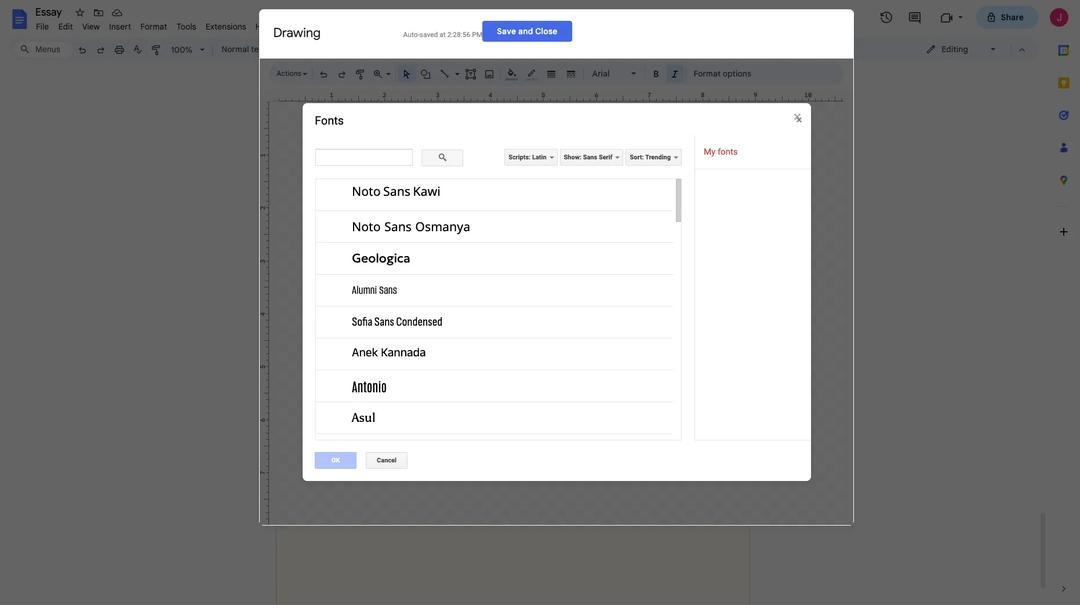 Task type: vqa. For each thing, say whether or not it's contained in the screenshot.
Share. Private to only me. image
yes



Task type: describe. For each thing, give the bounding box(es) containing it.
drawing application
[[0, 0, 1081, 606]]

drawing heading
[[274, 25, 390, 41]]

close
[[536, 26, 558, 36]]

drawing
[[274, 25, 321, 40]]

Star checkbox
[[72, 5, 88, 21]]

save
[[497, 26, 516, 36]]

save and close
[[497, 26, 558, 36]]

Rename text field
[[31, 5, 68, 19]]

drawing dialog
[[259, 9, 854, 526]]

and
[[519, 26, 534, 36]]

auto-saved at 2:28:56 pm
[[403, 30, 483, 39]]

pm
[[472, 30, 483, 39]]

2:28:56
[[448, 30, 471, 39]]



Task type: locate. For each thing, give the bounding box(es) containing it.
tab list inside menu bar banner
[[1048, 34, 1081, 573]]

menu bar
[[31, 15, 278, 34]]

at
[[440, 30, 446, 39]]

share. private to only me. image
[[986, 12, 997, 22]]

save and close button
[[483, 21, 572, 41]]

menu bar banner
[[0, 0, 1081, 606]]

tab list
[[1048, 34, 1081, 573]]

Menus field
[[15, 41, 73, 57]]

saved
[[420, 30, 438, 39]]

main toolbar
[[72, 0, 785, 329]]

menu bar inside menu bar banner
[[31, 15, 278, 34]]

auto-
[[403, 30, 420, 39]]



